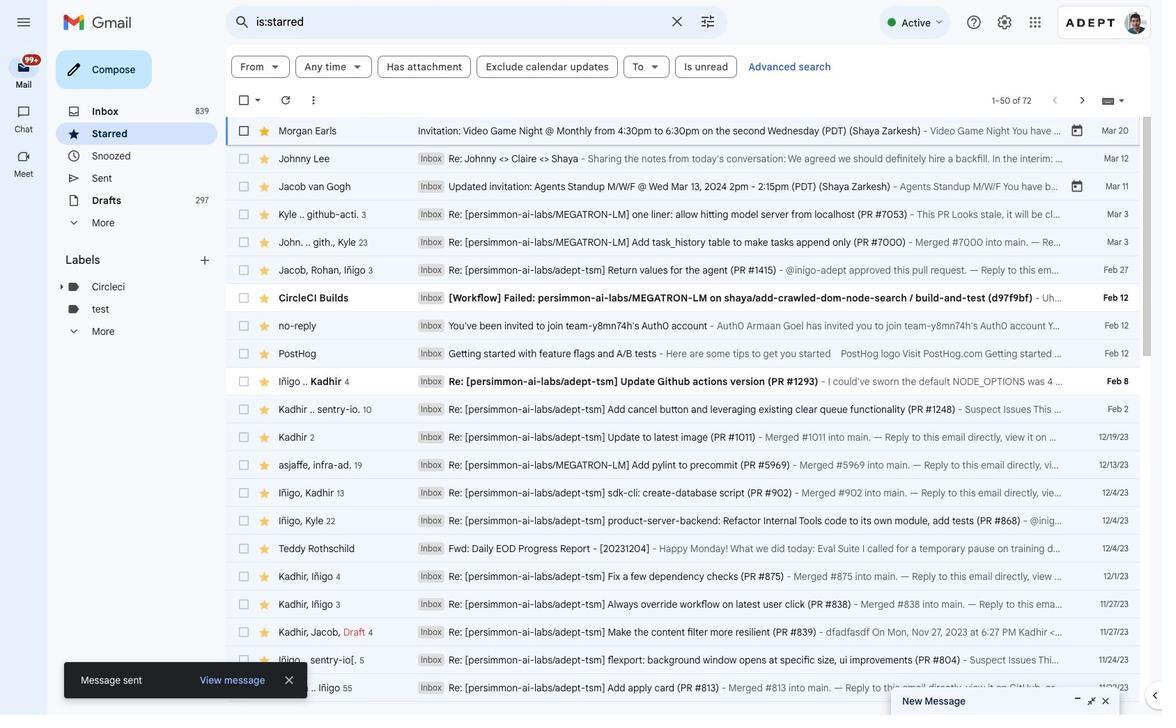 Task type: vqa. For each thing, say whether or not it's contained in the screenshot.
15th "row" from the bottom
yes



Task type: describe. For each thing, give the bounding box(es) containing it.
main menu image
[[15, 14, 32, 31]]

20 row from the top
[[226, 646, 1140, 674]]

4 row from the top
[[226, 201, 1140, 229]]

gmail image
[[63, 8, 139, 36]]

refresh image
[[279, 93, 293, 107]]

close image
[[1100, 696, 1111, 707]]

more email options image
[[307, 93, 320, 107]]

10 row from the top
[[226, 368, 1140, 396]]

Search in mail text field
[[256, 15, 660, 29]]

clear search image
[[663, 8, 691, 36]]

16 row from the top
[[226, 535, 1140, 563]]

select input tool image
[[1117, 95, 1126, 106]]

5 row from the top
[[226, 229, 1140, 256]]

6 row from the top
[[226, 256, 1140, 284]]

8 row from the top
[[226, 312, 1140, 340]]

Search in mail search field
[[226, 6, 727, 39]]

older image
[[1076, 93, 1090, 107]]

3 row from the top
[[226, 173, 1140, 201]]

1 row from the top
[[226, 117, 1140, 145]]

19 row from the top
[[226, 619, 1140, 646]]

17 row from the top
[[226, 563, 1140, 591]]

12 row from the top
[[226, 424, 1140, 451]]



Task type: locate. For each thing, give the bounding box(es) containing it.
None checkbox
[[237, 124, 251, 138], [237, 235, 251, 249], [237, 347, 251, 361], [237, 431, 251, 444], [237, 458, 251, 472], [237, 486, 251, 500], [237, 570, 251, 584], [237, 626, 251, 640], [237, 653, 251, 667], [237, 124, 251, 138], [237, 235, 251, 249], [237, 347, 251, 361], [237, 431, 251, 444], [237, 458, 251, 472], [237, 486, 251, 500], [237, 570, 251, 584], [237, 626, 251, 640], [237, 653, 251, 667]]

7 row from the top
[[226, 284, 1140, 312]]

advanced search options image
[[694, 8, 722, 36]]

22 row from the top
[[226, 702, 1140, 715]]

settings image
[[996, 14, 1013, 31]]

search in mail image
[[230, 10, 255, 35]]

calendar event image
[[1070, 180, 1084, 194]]

None checkbox
[[237, 93, 251, 107], [237, 152, 251, 166], [237, 180, 251, 194], [237, 208, 251, 222], [237, 263, 251, 277], [237, 291, 251, 305], [237, 319, 251, 333], [237, 375, 251, 389], [237, 403, 251, 417], [237, 514, 251, 528], [237, 542, 251, 556], [237, 598, 251, 612], [237, 93, 251, 107], [237, 152, 251, 166], [237, 180, 251, 194], [237, 208, 251, 222], [237, 263, 251, 277], [237, 291, 251, 305], [237, 319, 251, 333], [237, 375, 251, 389], [237, 403, 251, 417], [237, 514, 251, 528], [237, 542, 251, 556], [237, 598, 251, 612]]

11 row from the top
[[226, 396, 1140, 424]]

calendar event image
[[1070, 124, 1084, 138]]

21 row from the top
[[226, 674, 1140, 702]]

15 row from the top
[[226, 507, 1140, 535]]

14 row from the top
[[226, 479, 1140, 507]]

2 row from the top
[[226, 145, 1140, 173]]

9 row from the top
[[226, 340, 1140, 368]]

minimize image
[[1072, 696, 1083, 707]]

row
[[226, 117, 1140, 145], [226, 145, 1140, 173], [226, 173, 1140, 201], [226, 201, 1140, 229], [226, 229, 1140, 256], [226, 256, 1140, 284], [226, 284, 1140, 312], [226, 312, 1140, 340], [226, 340, 1140, 368], [226, 368, 1140, 396], [226, 396, 1140, 424], [226, 424, 1140, 451], [226, 451, 1140, 479], [226, 479, 1140, 507], [226, 507, 1140, 535], [226, 535, 1140, 563], [226, 563, 1140, 591], [226, 591, 1140, 619], [226, 619, 1140, 646], [226, 646, 1140, 674], [226, 674, 1140, 702], [226, 702, 1140, 715]]

heading
[[0, 79, 47, 91], [0, 124, 47, 135], [0, 169, 47, 180], [65, 254, 198, 268]]

support image
[[966, 14, 982, 31]]

navigation
[[0, 45, 49, 715]]

18 row from the top
[[226, 591, 1140, 619]]

alert
[[22, 32, 1140, 699]]

13 row from the top
[[226, 451, 1140, 479]]

pop out image
[[1086, 696, 1097, 707]]



